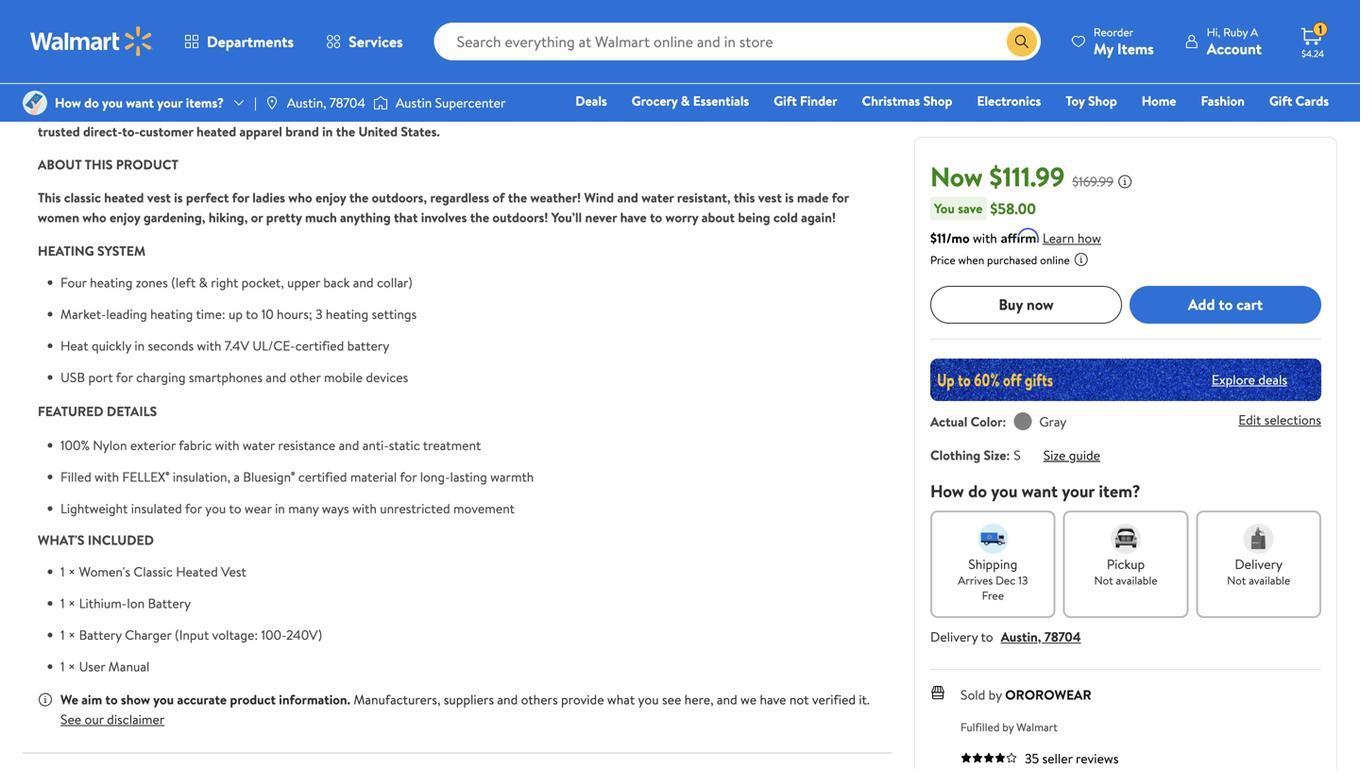 Task type: describe. For each thing, give the bounding box(es) containing it.
the up anything
[[349, 188, 369, 207]]

100-
[[261, 626, 286, 645]]

wind
[[584, 188, 614, 207]]

with inside we are a company specializing in heated apparel designed for all walks of life. in 2015, ororo started with an idea of a go-to jacket for almost any season - fall, winter, and spring - and doesn't break the bank. just eight years after our start, we are proud to describe ourselves as the most trusted direct-to-customer heated apparel brand in the united states.
[[629, 83, 654, 101]]

available for pickup
[[1116, 573, 1158, 589]]

want for item?
[[1022, 480, 1058, 503]]

× for lithium-
[[68, 595, 76, 613]]

want for items?
[[126, 93, 154, 112]]

christmas
[[862, 92, 920, 110]]

hiking,
[[209, 208, 248, 227]]

2 horizontal spatial heating
[[326, 305, 368, 324]]

now
[[930, 158, 983, 195]]

austin supercenter
[[396, 93, 506, 112]]

outdoors!
[[493, 208, 548, 227]]

about
[[702, 208, 735, 227]]

started
[[584, 83, 626, 101]]

departments
[[207, 31, 294, 52]]

0 horizontal spatial &
[[199, 273, 208, 292]]

battery
[[347, 337, 389, 355]]

with right filled
[[95, 468, 119, 487]]

electronics
[[977, 92, 1041, 110]]

charger
[[125, 626, 172, 645]]

voltage:
[[212, 626, 258, 645]]

0 horizontal spatial of
[[443, 83, 455, 101]]

with left 7.4v
[[197, 337, 221, 355]]

you left the see
[[638, 691, 659, 710]]

purchased
[[987, 252, 1037, 268]]

and left other
[[266, 368, 286, 387]]

1 for 1 × battery charger (input voltage: 100-240v)
[[60, 626, 65, 645]]

cart
[[1237, 294, 1263, 315]]

1 vertical spatial austin,
[[1001, 628, 1041, 646]]

0 vertical spatial apparel
[[271, 83, 314, 101]]

explore deals
[[1212, 371, 1287, 389]]

: for size
[[1006, 446, 1010, 464]]

0 vertical spatial austin,
[[287, 93, 326, 112]]

2 vest from the left
[[758, 188, 782, 207]]

you right the show
[[153, 691, 174, 710]]

deals
[[1258, 371, 1287, 389]]

grocery & essentials
[[632, 92, 749, 110]]

our inside we aim to show you accurate product information. manufacturers, suppliers and others provide what you see here, and we have not verified it. see our disclaimer
[[85, 711, 104, 729]]

for left "long-"
[[400, 468, 417, 487]]

1 for 1 × lithium-ion battery
[[60, 595, 65, 613]]

one debit link
[[1176, 117, 1257, 137]]

ororowear
[[1005, 686, 1092, 704]]

leading
[[106, 305, 147, 324]]

seller
[[1042, 750, 1073, 768]]

walks
[[409, 83, 440, 101]]

of inside "this classic heated vest is perfect for ladies who enjoy the outdoors, regardless of the weather! wind and water resistant, this vest is made for women who enjoy gardening, hiking, or pretty much anything that involves the outdoors! you'll never have to worry about being cold again!"
[[492, 188, 505, 207]]

insulated
[[131, 500, 182, 518]]

information.
[[279, 691, 350, 710]]

0 horizontal spatial are
[[59, 83, 77, 101]]

lightweight
[[60, 500, 128, 518]]

electronics link
[[969, 91, 1050, 111]]

worry
[[665, 208, 698, 227]]

treatment
[[423, 437, 481, 455]]

about for about ororo
[[38, 50, 82, 68]]

and left doesn't
[[250, 102, 272, 121]]

$4.24
[[1302, 47, 1324, 60]]

break
[[320, 102, 353, 121]]

now $111.99
[[930, 158, 1065, 195]]

1 vertical spatial heated
[[196, 122, 236, 141]]

0 horizontal spatial who
[[82, 208, 106, 227]]

: for color
[[1003, 413, 1006, 431]]

system
[[97, 242, 146, 260]]

size guide
[[1044, 446, 1100, 464]]

see
[[60, 711, 81, 729]]

price
[[930, 252, 956, 268]]

we for we are a company specializing in heated apparel designed for all walks of life. in 2015, ororo started with an idea of a go-to jacket for almost any season - fall, winter, and spring - and doesn't break the bank. just eight years after our start, we are proud to describe ourselves as the most trusted direct-to-customer heated apparel brand in the united states.
[[38, 83, 56, 101]]

1 vertical spatial battery
[[79, 626, 122, 645]]

details
[[107, 402, 157, 421]]

shop for christmas shop
[[923, 92, 953, 110]]

1 × lithium-ion battery
[[60, 595, 191, 613]]

anti-
[[362, 437, 389, 455]]

included
[[88, 532, 154, 550]]

water inside "this classic heated vest is perfect for ladies who enjoy the outdoors, regardless of the weather! wind and water resistant, this vest is made for women who enjoy gardening, hiking, or pretty much anything that involves the outdoors! you'll never have to worry about being cold again!"
[[642, 188, 674, 207]]

1 for 1 × women's classic heated vest
[[60, 563, 65, 582]]

upper
[[287, 273, 320, 292]]

intent image for pickup image
[[1111, 524, 1141, 554]]

online
[[1040, 252, 1070, 268]]

× for user
[[68, 658, 76, 677]]

walmart image
[[30, 26, 153, 57]]

for down insulation,
[[185, 500, 202, 518]]

intent image for delivery image
[[1244, 524, 1274, 554]]

4 stars out of 5, based on 35 seller reviews element
[[961, 753, 1017, 764]]

size guide button
[[1044, 446, 1100, 464]]

have inside we aim to show you accurate product information. manufacturers, suppliers and others provide what you see here, and we have not verified it. see our disclaimer
[[760, 691, 786, 710]]

1 vertical spatial 78704
[[1045, 628, 1081, 646]]

and down specializing
[[179, 102, 200, 121]]

ororo inside we are a company specializing in heated apparel designed for all walks of life. in 2015, ororo started with an idea of a go-to jacket for almost any season - fall, winter, and spring - and doesn't break the bank. just eight years after our start, we are proud to describe ourselves as the most trusted direct-to-customer heated apparel brand in the united states.
[[531, 83, 581, 101]]

save
[[958, 199, 983, 217]]

shop for toy shop
[[1088, 92, 1117, 110]]

outdoors,
[[372, 188, 427, 207]]

bluesign®
[[243, 468, 295, 487]]

1 vertical spatial are
[[612, 102, 630, 121]]

search icon image
[[1014, 34, 1029, 49]]

and left the anti-
[[339, 437, 359, 455]]

for right port
[[116, 368, 133, 387]]

in right quickly
[[134, 337, 145, 355]]

not for pickup
[[1094, 573, 1113, 589]]

the down break
[[336, 122, 355, 141]]

selections
[[1264, 411, 1321, 429]]

christmas shop
[[862, 92, 953, 110]]

describe
[[686, 102, 735, 121]]

services
[[349, 31, 403, 52]]

a
[[1251, 24, 1258, 40]]

0 horizontal spatial a
[[80, 83, 86, 101]]

to down idea
[[671, 102, 683, 121]]

clothing
[[930, 446, 981, 464]]

and left others
[[497, 691, 518, 710]]

to up ourselves
[[746, 83, 758, 101]]

your for item?
[[1062, 480, 1095, 503]]

in up spring
[[214, 83, 225, 101]]

actual color :
[[930, 413, 1006, 431]]

go-
[[726, 83, 746, 101]]

the up outdoors!
[[508, 188, 527, 207]]

you down s
[[991, 480, 1018, 503]]

100% nylon exterior fabric with water resistance and anti-static treatment
[[60, 437, 481, 455]]

movement
[[453, 500, 515, 518]]

2 horizontal spatial a
[[717, 83, 723, 101]]

austin, 78704
[[287, 93, 366, 112]]

material
[[350, 468, 397, 487]]

with up when
[[973, 229, 997, 247]]

home
[[1142, 92, 1176, 110]]

to left 10
[[246, 305, 258, 324]]

0 vertical spatial 78704
[[330, 93, 366, 112]]

classic
[[64, 188, 101, 207]]

1 horizontal spatial battery
[[148, 595, 191, 613]]

(input
[[175, 626, 209, 645]]

lithium-
[[79, 595, 127, 613]]

other
[[290, 368, 321, 387]]

2 horizontal spatial of
[[701, 83, 713, 101]]

specializing
[[145, 83, 211, 101]]

and inside "this classic heated vest is perfect for ladies who enjoy the outdoors, regardless of the weather! wind and water resistant, this vest is made for women who enjoy gardening, hiking, or pretty much anything that involves the outdoors! you'll never have to worry about being cold again!"
[[617, 188, 638, 207]]

to-
[[122, 122, 139, 141]]

legal information image
[[1074, 252, 1089, 267]]

buy now
[[999, 294, 1054, 315]]

vest
[[221, 563, 246, 582]]

learn more about strikethrough prices image
[[1118, 174, 1133, 189]]

35
[[1025, 750, 1039, 768]]

0 vertical spatial enjoy
[[315, 188, 346, 207]]

it.
[[859, 691, 870, 710]]

how for how do you want your item?
[[930, 480, 964, 503]]

product
[[230, 691, 276, 710]]

usb
[[60, 368, 85, 387]]

to inside "this classic heated vest is perfect for ladies who enjoy the outdoors, regardless of the weather! wind and water resistant, this vest is made for women who enjoy gardening, hiking, or pretty much anything that involves the outdoors! you'll never have to worry about being cold again!"
[[650, 208, 662, 227]]

0 vertical spatial certified
[[295, 337, 344, 355]]

gift finder
[[774, 92, 837, 110]]

about ororo
[[38, 50, 134, 68]]

100%
[[60, 437, 90, 455]]

our inside we are a company specializing in heated apparel designed for all walks of life. in 2015, ororo started with an idea of a go-to jacket for almost any season - fall, winter, and spring - and doesn't break the bank. just eight years after our start, we are proud to describe ourselves as the most trusted direct-to-customer heated apparel brand in the united states.
[[537, 102, 556, 121]]

product details image
[[854, 2, 877, 25]]

reorder my items
[[1094, 24, 1154, 59]]

items
[[1117, 38, 1154, 59]]

designed
[[317, 83, 369, 101]]

you down insulation,
[[205, 500, 226, 518]]

proud
[[634, 102, 668, 121]]

toy
[[1066, 92, 1085, 110]]

charging
[[136, 368, 186, 387]]

never
[[585, 208, 617, 227]]

heated
[[176, 563, 218, 582]]

to inside we aim to show you accurate product information. manufacturers, suppliers and others provide what you see here, and we have not verified it. see our disclaimer
[[105, 691, 118, 710]]

featured details
[[38, 402, 157, 421]]

hours;
[[277, 305, 312, 324]]

fashion
[[1201, 92, 1245, 110]]



Task type: vqa. For each thing, say whether or not it's contained in the screenshot.
Tax Exempt Program LINK
no



Task type: locate. For each thing, give the bounding box(es) containing it.
0 horizontal spatial austin,
[[287, 93, 326, 112]]

account
[[1207, 38, 1262, 59]]

registry
[[1112, 118, 1160, 136]]

: left s
[[1006, 446, 1010, 464]]

what's included
[[38, 532, 154, 550]]

your for items?
[[157, 93, 183, 112]]

1 horizontal spatial  image
[[264, 95, 279, 111]]

× for battery
[[68, 626, 76, 645]]

shipping arrives dec 13 free
[[958, 555, 1028, 604]]

2 - from the left
[[242, 102, 247, 121]]

is up cold
[[785, 188, 794, 207]]

gift inside gift cards registry
[[1269, 92, 1292, 110]]

1 horizontal spatial have
[[760, 691, 786, 710]]

the down regardless
[[470, 208, 489, 227]]

4 × from the top
[[68, 658, 76, 677]]

market-
[[60, 305, 106, 324]]

do
[[84, 93, 99, 112], [968, 480, 987, 503]]

1 size from the left
[[984, 446, 1006, 464]]

for up hiking,
[[232, 188, 249, 207]]

enjoy
[[315, 188, 346, 207], [110, 208, 140, 227]]

× left the 'lithium-'
[[68, 595, 76, 613]]

0 vertical spatial heated
[[228, 83, 268, 101]]

right
[[211, 273, 238, 292]]

0 vertical spatial how
[[55, 93, 81, 112]]

0 vertical spatial want
[[126, 93, 154, 112]]

featured
[[38, 402, 103, 421]]

heated down about this product at the top left
[[104, 188, 144, 207]]

1 horizontal spatial enjoy
[[315, 188, 346, 207]]

registry link
[[1103, 117, 1168, 137]]

1 horizontal spatial &
[[681, 92, 690, 110]]

many
[[288, 500, 319, 518]]

of up outdoors!
[[492, 188, 505, 207]]

we down started
[[593, 102, 609, 121]]

affirm image
[[1001, 228, 1039, 243]]

for left all
[[372, 83, 389, 101]]

want
[[126, 93, 154, 112], [1022, 480, 1058, 503]]

1 vertical spatial how
[[930, 480, 964, 503]]

our down aim
[[85, 711, 104, 729]]

apparel up doesn't
[[271, 83, 314, 101]]

lasting
[[450, 468, 487, 487]]

filled with fellex® insulation, a bluesign® certified material for long-lasting warmth
[[60, 468, 534, 487]]

0 horizontal spatial available
[[1116, 573, 1158, 589]]

13
[[1018, 573, 1028, 589]]

want up to-
[[126, 93, 154, 112]]

s
[[1014, 446, 1021, 464]]

1 horizontal spatial our
[[537, 102, 556, 121]]

1 horizontal spatial we
[[60, 691, 78, 710]]

0 horizontal spatial -
[[102, 102, 107, 121]]

how up trusted
[[55, 93, 81, 112]]

1 vertical spatial want
[[1022, 480, 1058, 503]]

1 - from the left
[[102, 102, 107, 121]]

0 horizontal spatial by
[[989, 686, 1002, 704]]

product
[[116, 155, 178, 174]]

filled
[[60, 468, 91, 487]]

heating up seconds
[[150, 305, 193, 324]]

heated up spring
[[228, 83, 268, 101]]

for right made
[[832, 188, 849, 207]]

to inside button
[[1219, 294, 1233, 315]]

by for sold
[[989, 686, 1002, 704]]

have right never
[[620, 208, 647, 227]]

see
[[662, 691, 681, 710]]

1 horizontal spatial heating
[[150, 305, 193, 324]]

in
[[483, 83, 495, 101]]

fabric
[[179, 437, 212, 455]]

2 about from the top
[[38, 155, 82, 174]]

& right (left
[[199, 273, 208, 292]]

add to cart
[[1188, 294, 1263, 315]]

78704 up ororowear
[[1045, 628, 1081, 646]]

1 horizontal spatial gift
[[1269, 92, 1292, 110]]

2 not from the left
[[1227, 573, 1246, 589]]

gift for finder
[[774, 92, 797, 110]]

1 horizontal spatial of
[[492, 188, 505, 207]]

by for fulfilled
[[1002, 720, 1014, 736]]

1 horizontal spatial how
[[930, 480, 964, 503]]

gift cards link
[[1261, 91, 1338, 111]]

0 horizontal spatial not
[[1094, 573, 1113, 589]]

you'll
[[551, 208, 582, 227]]

heated inside "this classic heated vest is perfect for ladies who enjoy the outdoors, regardless of the weather! wind and water resistant, this vest is made for women who enjoy gardening, hiking, or pretty much anything that involves the outdoors! you'll never have to worry about being cold again!"
[[104, 188, 144, 207]]

1 vertical spatial &
[[199, 273, 208, 292]]

and right wind
[[617, 188, 638, 207]]

0 vertical spatial your
[[157, 93, 183, 112]]

smartphones
[[189, 368, 263, 387]]

about up any
[[38, 50, 82, 68]]

aim
[[81, 691, 102, 710]]

battery down the 'lithium-'
[[79, 626, 122, 645]]

0 vertical spatial :
[[1003, 413, 1006, 431]]

ororo up start,
[[531, 83, 581, 101]]

want down size guide
[[1022, 480, 1058, 503]]

heating
[[90, 273, 133, 292], [150, 305, 193, 324], [326, 305, 368, 324]]

how down clothing
[[930, 480, 964, 503]]

 image right |
[[264, 95, 279, 111]]

0 vertical spatial who
[[288, 188, 312, 207]]

1 horizontal spatial 78704
[[1045, 628, 1081, 646]]

× for women's
[[68, 563, 76, 582]]

do up direct-
[[84, 93, 99, 112]]

who down classic
[[82, 208, 106, 227]]

: up the clothing size : s on the right bottom of the page
[[1003, 413, 1006, 431]]

1 vertical spatial ororo
[[531, 83, 581, 101]]

not for delivery
[[1227, 573, 1246, 589]]

1 vertical spatial your
[[1062, 480, 1095, 503]]

are up season
[[59, 83, 77, 101]]

port
[[88, 368, 113, 387]]

your down guide
[[1062, 480, 1095, 503]]

1 vertical spatial delivery
[[930, 628, 978, 646]]

1 horizontal spatial who
[[288, 188, 312, 207]]

explore deals link
[[1204, 363, 1295, 397]]

gift for cards
[[1269, 92, 1292, 110]]

delivery for to
[[930, 628, 978, 646]]

available
[[1116, 573, 1158, 589], [1249, 573, 1290, 589]]

1 vertical spatial about
[[38, 155, 82, 174]]

ororo up company
[[85, 50, 134, 68]]

0 horizontal spatial delivery
[[930, 628, 978, 646]]

0 horizontal spatial size
[[984, 446, 1006, 464]]

1 horizontal spatial by
[[1002, 720, 1014, 736]]

when
[[958, 252, 984, 268]]

0 vertical spatial we
[[38, 83, 56, 101]]

- left |
[[242, 102, 247, 121]]

who up the pretty
[[288, 188, 312, 207]]

0 horizontal spatial is
[[174, 188, 183, 207]]

delivery inside delivery not available
[[1235, 555, 1283, 574]]

× up 1 × user manual
[[68, 626, 76, 645]]

1 horizontal spatial want
[[1022, 480, 1058, 503]]

how for how do you want your items?
[[55, 93, 81, 112]]

2 shop from the left
[[1088, 92, 1117, 110]]

1 vertical spatial do
[[968, 480, 987, 503]]

toy shop link
[[1057, 91, 1126, 111]]

1 vest from the left
[[147, 188, 171, 207]]

1 horizontal spatial delivery
[[1235, 555, 1283, 574]]

0 horizontal spatial vest
[[147, 188, 171, 207]]

what
[[607, 691, 635, 710]]

not down intent image for delivery
[[1227, 573, 1246, 589]]

0 horizontal spatial 78704
[[330, 93, 366, 112]]

do for how do you want your item?
[[968, 480, 987, 503]]

2 gift from the left
[[1269, 92, 1292, 110]]

add to cart button
[[1130, 286, 1321, 324]]

fashion link
[[1192, 91, 1253, 111]]

women's
[[79, 563, 130, 582]]

jacket
[[761, 83, 796, 101]]

1 down what's
[[60, 563, 65, 582]]

not inside pickup not available
[[1094, 573, 1113, 589]]

1 horizontal spatial do
[[968, 480, 987, 503]]

water up the worry
[[642, 188, 674, 207]]

1 horizontal spatial a
[[234, 468, 240, 487]]

1 vertical spatial by
[[1002, 720, 1014, 736]]

about down trusted
[[38, 155, 82, 174]]

0 vertical spatial about
[[38, 50, 82, 68]]

delivery down arrives
[[930, 628, 978, 646]]

not
[[1094, 573, 1113, 589], [1227, 573, 1246, 589]]

we inside we aim to show you accurate product information. manufacturers, suppliers and others provide what you see here, and we have not verified it. see our disclaimer
[[741, 691, 757, 710]]

price when purchased online
[[930, 252, 1070, 268]]

delivery for not
[[1235, 555, 1283, 574]]

seconds
[[148, 337, 194, 355]]

to right aim
[[105, 691, 118, 710]]

almost
[[819, 83, 858, 101]]

in down break
[[322, 122, 333, 141]]

|
[[254, 93, 257, 112]]

1 horizontal spatial shop
[[1088, 92, 1117, 110]]

shop inside toy shop link
[[1088, 92, 1117, 110]]

manufacturers,
[[354, 691, 441, 710]]

2 available from the left
[[1249, 573, 1290, 589]]

again!
[[801, 208, 836, 227]]

austin, down free
[[1001, 628, 1041, 646]]

your up customer
[[157, 93, 183, 112]]

2 is from the left
[[785, 188, 794, 207]]

0 horizontal spatial shop
[[923, 92, 953, 110]]

usb port for charging smartphones and other mobile devices
[[60, 368, 408, 387]]

shop inside christmas shop link
[[923, 92, 953, 110]]

vest up gardening,
[[147, 188, 171, 207]]

what's
[[38, 532, 85, 550]]

have inside "this classic heated vest is perfect for ladies who enjoy the outdoors, regardless of the weather! wind and water resistant, this vest is made for women who enjoy gardening, hiking, or pretty much anything that involves the outdoors! you'll never have to worry about being cold again!"
[[620, 208, 647, 227]]

certified down the 3
[[295, 337, 344, 355]]

debit
[[1216, 118, 1248, 136]]

resistant,
[[677, 188, 731, 207]]

0 vertical spatial we
[[593, 102, 609, 121]]

about this product
[[38, 155, 178, 174]]

the right as
[[810, 102, 829, 121]]

2 size from the left
[[1044, 446, 1066, 464]]

 image for how do you want your items?
[[23, 91, 47, 115]]

0 vertical spatial ororo
[[85, 50, 134, 68]]

you up direct-
[[102, 93, 123, 112]]

we inside we are a company specializing in heated apparel designed for all walks of life. in 2015, ororo started with an idea of a go-to jacket for almost any season - fall, winter, and spring - and doesn't break the bank. just eight years after our start, we are proud to describe ourselves as the most trusted direct-to-customer heated apparel brand in the united states.
[[593, 102, 609, 121]]

0 horizontal spatial want
[[126, 93, 154, 112]]

in right wear on the left bottom
[[275, 500, 285, 518]]

to
[[746, 83, 758, 101], [671, 102, 683, 121], [650, 208, 662, 227], [1219, 294, 1233, 315], [246, 305, 258, 324], [229, 500, 241, 518], [981, 628, 993, 646], [105, 691, 118, 710]]

0 horizontal spatial how
[[55, 93, 81, 112]]

0 horizontal spatial we
[[38, 83, 56, 101]]

sold
[[961, 686, 985, 704]]

 image
[[23, 91, 47, 115], [264, 95, 279, 111]]

3 × from the top
[[68, 626, 76, 645]]

2 vertical spatial heated
[[104, 188, 144, 207]]

0 horizontal spatial gift
[[774, 92, 797, 110]]

company
[[90, 83, 141, 101]]

and right here,
[[717, 691, 737, 710]]

learn how button
[[1043, 228, 1101, 248]]

 image up trusted
[[23, 91, 47, 115]]

we inside we are a company specializing in heated apparel designed for all walks of life. in 2015, ororo started with an idea of a go-to jacket for almost any season - fall, winter, and spring - and doesn't break the bank. just eight years after our start, we are proud to describe ourselves as the most trusted direct-to-customer heated apparel brand in the united states.
[[38, 83, 56, 101]]

1 horizontal spatial are
[[612, 102, 630, 121]]

we right here,
[[741, 691, 757, 710]]

1 horizontal spatial size
[[1044, 446, 1066, 464]]

1 horizontal spatial ororo
[[531, 83, 581, 101]]

vest up cold
[[758, 188, 782, 207]]

0 horizontal spatial enjoy
[[110, 208, 140, 227]]

Search search field
[[434, 23, 1041, 60]]

insulation,
[[173, 468, 230, 487]]

0 horizontal spatial battery
[[79, 626, 122, 645]]

1 not from the left
[[1094, 573, 1113, 589]]

1 left user on the left of page
[[60, 658, 65, 677]]

for up as
[[799, 83, 816, 101]]

1 horizontal spatial we
[[741, 691, 757, 710]]

to down free
[[981, 628, 993, 646]]

not inside delivery not available
[[1227, 573, 1246, 589]]

doesn't
[[275, 102, 317, 121]]

1 horizontal spatial available
[[1249, 573, 1290, 589]]

fulfilled
[[961, 720, 1000, 736]]

0 vertical spatial do
[[84, 93, 99, 112]]

0 horizontal spatial have
[[620, 208, 647, 227]]

by right the fulfilled
[[1002, 720, 1014, 736]]

of left life.
[[443, 83, 455, 101]]

a left the bluesign®
[[234, 468, 240, 487]]

available down intent image for delivery
[[1249, 573, 1290, 589]]

not down intent image for pickup
[[1094, 573, 1113, 589]]

1 × from the top
[[68, 563, 76, 582]]

0 horizontal spatial your
[[157, 93, 183, 112]]

1 up $4.24
[[1319, 21, 1323, 38]]

 image
[[373, 94, 388, 112]]

provide
[[561, 691, 604, 710]]

up to sixty percent off deals. shop now. image
[[930, 359, 1321, 401]]

0 horizontal spatial we
[[593, 102, 609, 121]]

your
[[157, 93, 183, 112], [1062, 480, 1095, 503]]

1 horizontal spatial -
[[242, 102, 247, 121]]

the up united
[[356, 102, 375, 121]]

1 vertical spatial enjoy
[[110, 208, 140, 227]]

gift
[[774, 92, 797, 110], [1269, 92, 1292, 110]]

 image for austin, 78704
[[264, 95, 279, 111]]

1 horizontal spatial water
[[642, 188, 674, 207]]

available inside pickup not available
[[1116, 573, 1158, 589]]

1 vertical spatial apparel
[[239, 122, 282, 141]]

supercenter
[[435, 93, 506, 112]]

- left fall,
[[102, 102, 107, 121]]

heating
[[38, 242, 94, 260]]

1 horizontal spatial is
[[785, 188, 794, 207]]

market-leading heating time: up to 10 hours; 3 heating settings
[[60, 305, 417, 324]]

available down intent image for pickup
[[1116, 573, 1158, 589]]

is
[[174, 188, 183, 207], [785, 188, 794, 207]]

1 is from the left
[[174, 188, 183, 207]]

1 gift from the left
[[774, 92, 797, 110]]

0 vertical spatial our
[[537, 102, 556, 121]]

gift finder link
[[765, 91, 846, 111]]

do down the clothing size : s on the right bottom of the page
[[968, 480, 987, 503]]

1 vertical spatial :
[[1006, 446, 1010, 464]]

1 available from the left
[[1116, 573, 1158, 589]]

with right ways
[[352, 500, 377, 518]]

edit selections
[[1239, 411, 1321, 429]]

heating down system
[[90, 273, 133, 292]]

toy shop
[[1066, 92, 1117, 110]]

& inside grocery & essentials link
[[681, 92, 690, 110]]

departments button
[[168, 19, 310, 64]]

0 horizontal spatial do
[[84, 93, 99, 112]]

available inside delivery not available
[[1249, 573, 1290, 589]]

about for about this product
[[38, 155, 82, 174]]

0 vertical spatial by
[[989, 686, 1002, 704]]

to left wear on the left bottom
[[229, 500, 241, 518]]

buy
[[999, 294, 1023, 315]]

wear
[[245, 500, 272, 518]]

ion
[[127, 595, 145, 613]]

1 about from the top
[[38, 50, 82, 68]]

available for delivery
[[1249, 573, 1290, 589]]

do for how do you want your items?
[[84, 93, 99, 112]]

apparel down |
[[239, 122, 282, 141]]

water up the bluesign®
[[243, 437, 275, 455]]

battery right ion on the left of the page
[[148, 595, 191, 613]]

we inside we aim to show you accurate product information. manufacturers, suppliers and others provide what you see here, and we have not verified it. see our disclaimer
[[60, 691, 78, 710]]

1 shop from the left
[[923, 92, 953, 110]]

1 for 1
[[1319, 21, 1323, 38]]

and right back
[[353, 273, 374, 292]]

2 × from the top
[[68, 595, 76, 613]]

3
[[316, 305, 323, 324]]

pickup
[[1107, 555, 1145, 574]]

1 vertical spatial have
[[760, 691, 786, 710]]

0 horizontal spatial  image
[[23, 91, 47, 115]]

user
[[79, 658, 105, 677]]

arrives
[[958, 573, 993, 589]]

0 horizontal spatial heating
[[90, 273, 133, 292]]

1 vertical spatial we
[[741, 691, 757, 710]]

1 vertical spatial water
[[243, 437, 275, 455]]

1 × user manual
[[60, 658, 150, 677]]

(left
[[171, 273, 196, 292]]

& right an on the left of the page
[[681, 92, 690, 110]]

anything
[[340, 208, 391, 227]]

0 vertical spatial delivery
[[1235, 555, 1283, 574]]

any
[[38, 102, 58, 121]]

hi, ruby a account
[[1207, 24, 1262, 59]]

intent image for shipping image
[[978, 524, 1008, 554]]

this
[[38, 188, 61, 207]]

1 vertical spatial we
[[60, 691, 78, 710]]

1 for 1 × user manual
[[60, 658, 65, 677]]

an
[[657, 83, 671, 101]]

shop right christmas
[[923, 92, 953, 110]]

0 horizontal spatial ororo
[[85, 50, 134, 68]]

Walmart Site-Wide search field
[[434, 23, 1041, 60]]

we for we aim to show you accurate product information. manufacturers, suppliers and others provide what you see here, and we have not verified it. see our disclaimer
[[60, 691, 78, 710]]

reviews
[[1076, 750, 1119, 768]]

size left guide
[[1044, 446, 1066, 464]]

have left not
[[760, 691, 786, 710]]

of up describe
[[701, 83, 713, 101]]

with right fabric
[[215, 437, 239, 455]]

we up see
[[60, 691, 78, 710]]

1 vertical spatial certified
[[298, 468, 347, 487]]

1 horizontal spatial not
[[1227, 573, 1246, 589]]

enjoy up much
[[315, 188, 346, 207]]

0 vertical spatial are
[[59, 83, 77, 101]]

deals
[[576, 92, 607, 110]]

four heating zones (left & right pocket, upper back and collar)
[[60, 273, 413, 292]]

1 horizontal spatial vest
[[758, 188, 782, 207]]

78704 up united
[[330, 93, 366, 112]]

1 vertical spatial our
[[85, 711, 104, 729]]

heating right the 3
[[326, 305, 368, 324]]

a up season
[[80, 83, 86, 101]]

we up any
[[38, 83, 56, 101]]



